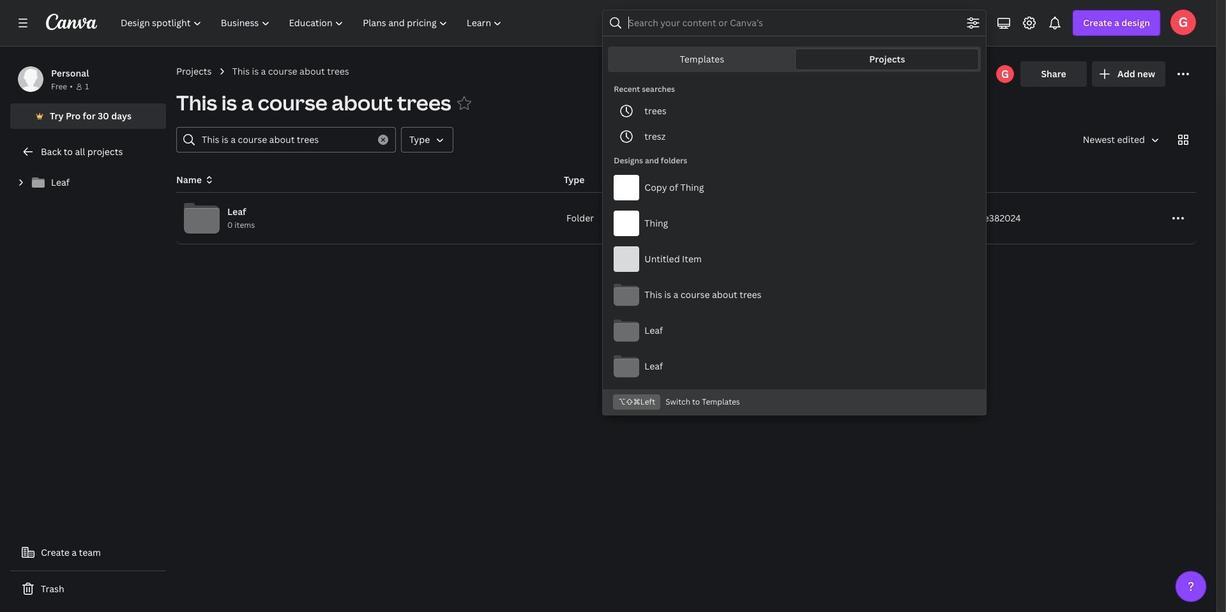 Task type: vqa. For each thing, say whether or not it's contained in the screenshot.
Genericname382024 Image
yes



Task type: describe. For each thing, give the bounding box(es) containing it.
Sort by button
[[1073, 127, 1166, 153]]

Search folder search field
[[202, 128, 370, 152]]

top level navigation element
[[112, 10, 513, 36]]



Task type: locate. For each thing, give the bounding box(es) containing it.
None search field
[[603, 10, 986, 415]]

Type button
[[401, 127, 454, 153]]

list box
[[604, 83, 986, 384]]

genericname382024 image
[[1171, 10, 1196, 35], [1171, 10, 1196, 35]]

Search search field
[[629, 11, 961, 35]]



